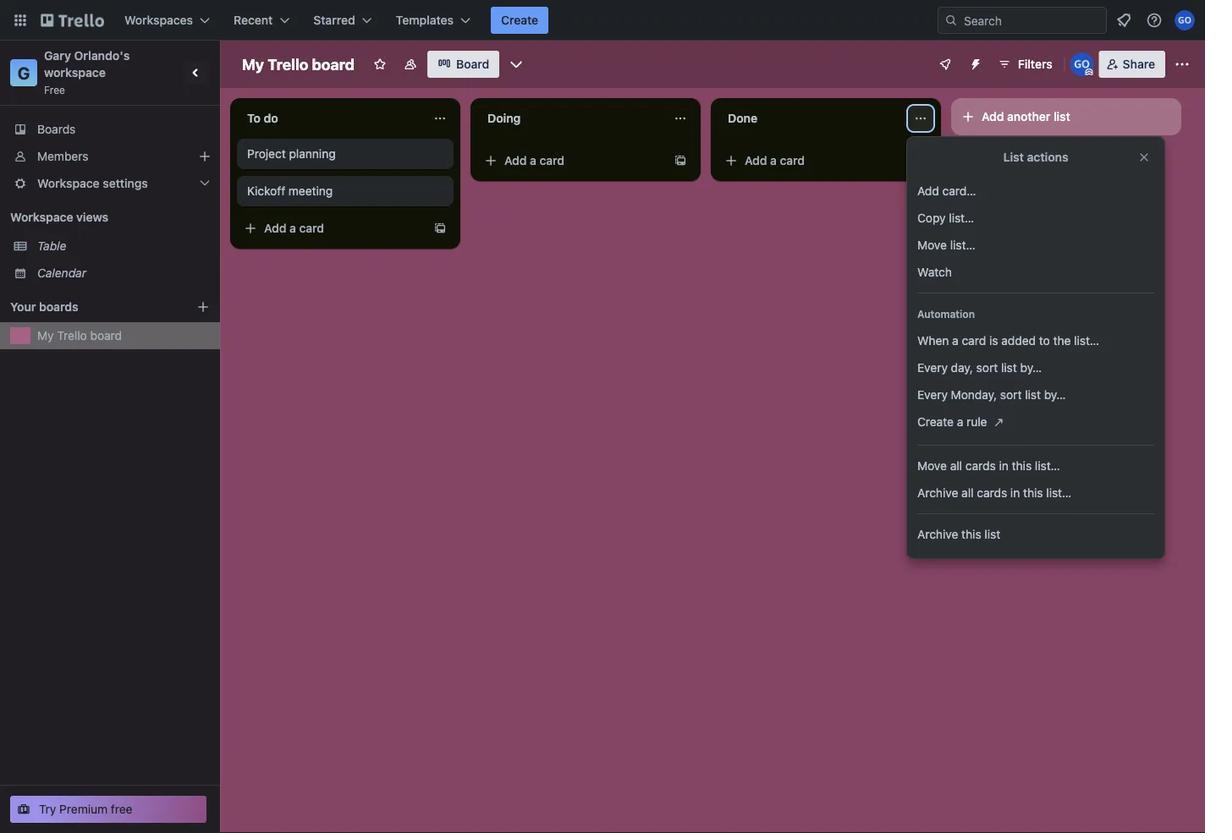 Task type: describe. For each thing, give the bounding box(es) containing it.
list actions
[[1003, 150, 1068, 164]]

the
[[1053, 334, 1071, 348]]

power ups image
[[938, 58, 952, 71]]

this for move all cards in this list…
[[1012, 459, 1032, 473]]

a for doing
[[530, 154, 536, 168]]

archive this list link
[[907, 521, 1164, 548]]

gary orlando's workspace link
[[44, 49, 133, 80]]

every for every monday, sort list by…
[[917, 388, 948, 402]]

planning
[[289, 147, 336, 161]]

added
[[1001, 334, 1036, 348]]

this for archive all cards in this list…
[[1023, 486, 1043, 500]]

add another list
[[982, 110, 1070, 124]]

card for doing
[[540, 154, 565, 168]]

by… for every day, sort list by…
[[1020, 361, 1042, 375]]

when a card is added to the list… link
[[907, 328, 1164, 355]]

rule
[[967, 415, 987, 429]]

boards
[[39, 300, 78, 314]]

create from template… image for doing
[[674, 154, 687, 168]]

Done text field
[[718, 105, 904, 132]]

g link
[[10, 59, 37, 86]]

starred
[[313, 13, 355, 27]]

settings
[[103, 176, 148, 190]]

workspaces button
[[114, 7, 220, 34]]

when
[[917, 334, 949, 348]]

move all cards in this list… link
[[907, 453, 1164, 480]]

kickoff meeting
[[247, 184, 333, 198]]

move list…
[[917, 238, 975, 252]]

premium
[[59, 803, 108, 817]]

card for done
[[780, 154, 805, 168]]

move all cards in this list…
[[917, 459, 1060, 473]]

board link
[[427, 51, 499, 78]]

every day, sort list by…
[[917, 361, 1042, 375]]

every monday, sort list by…
[[917, 388, 1066, 402]]

my trello board link
[[37, 328, 210, 344]]

card for to do
[[299, 221, 324, 235]]

list
[[1003, 150, 1024, 164]]

0 horizontal spatial gary orlando (garyorlando) image
[[1070, 52, 1094, 76]]

doing
[[487, 111, 521, 125]]

g
[[18, 63, 30, 83]]

star or unstar board image
[[373, 58, 387, 71]]

customize views image
[[508, 56, 525, 73]]

workspace settings
[[37, 176, 148, 190]]

workspace for workspace settings
[[37, 176, 100, 190]]

your
[[10, 300, 36, 314]]

archive this list
[[917, 528, 1000, 542]]

starred button
[[303, 7, 382, 34]]

workspace views
[[10, 210, 108, 224]]

add another list button
[[951, 98, 1181, 135]]

to do
[[247, 111, 278, 125]]

recent button
[[223, 7, 300, 34]]

workspace settings button
[[0, 170, 220, 197]]

add for to do
[[264, 221, 286, 235]]

free
[[44, 84, 65, 96]]

create for create a rule
[[917, 415, 954, 429]]

workspaces
[[124, 13, 193, 27]]

switch to… image
[[12, 12, 29, 29]]

calendar
[[37, 266, 86, 280]]

members
[[37, 149, 88, 163]]

copy list… link
[[907, 205, 1164, 232]]

list inside every monday, sort list by… link
[[1025, 388, 1041, 402]]

0 horizontal spatial my trello board
[[37, 329, 122, 343]]

workspace visible image
[[404, 58, 417, 71]]

filters
[[1018, 57, 1052, 71]]

to
[[247, 111, 261, 125]]

move list… link
[[907, 232, 1164, 259]]

add up the copy
[[917, 184, 939, 198]]

gary orlando's workspace free
[[44, 49, 133, 96]]

add a card for to do
[[264, 221, 324, 235]]

add card…
[[917, 184, 976, 198]]

templates button
[[386, 7, 481, 34]]

list… down copy list…
[[950, 238, 975, 252]]

add for doing
[[504, 154, 527, 168]]

done
[[728, 111, 757, 125]]

create for create
[[501, 13, 538, 27]]

recent
[[234, 13, 273, 27]]

list inside archive this list link
[[985, 528, 1000, 542]]

this member is an admin of this board. image
[[1085, 69, 1093, 76]]

archive all cards in this list…
[[917, 486, 1072, 500]]

list inside every day, sort list by… link
[[1001, 361, 1017, 375]]

gary
[[44, 49, 71, 63]]

add a card for done
[[745, 154, 805, 168]]

try
[[39, 803, 56, 817]]

board
[[456, 57, 489, 71]]

my trello board inside text box
[[242, 55, 355, 73]]

archive for archive all cards in this list…
[[917, 486, 958, 500]]

Search field
[[958, 8, 1106, 33]]

orlando's
[[74, 49, 130, 63]]

templates
[[396, 13, 454, 27]]

a right when on the top of page
[[952, 334, 959, 348]]

open information menu image
[[1146, 12, 1163, 29]]

a for done
[[770, 154, 777, 168]]

sort for day,
[[976, 361, 998, 375]]

To do text field
[[237, 105, 423, 132]]

views
[[76, 210, 108, 224]]



Task type: locate. For each thing, give the bounding box(es) containing it.
1 horizontal spatial sort
[[1000, 388, 1022, 402]]

workspace navigation collapse icon image
[[184, 61, 208, 85]]

0 horizontal spatial in
[[999, 459, 1009, 473]]

gary orlando (garyorlando) image right open information menu icon
[[1175, 10, 1195, 30]]

watch
[[917, 265, 952, 279]]

calendar link
[[37, 265, 210, 282]]

trello down 'recent' popup button
[[268, 55, 308, 73]]

1 vertical spatial my
[[37, 329, 54, 343]]

2 horizontal spatial create from template… image
[[914, 154, 928, 168]]

0 horizontal spatial trello
[[57, 329, 87, 343]]

board down starred
[[312, 55, 355, 73]]

0 vertical spatial move
[[917, 238, 947, 252]]

card down done text box
[[780, 154, 805, 168]]

create up customize views icon
[[501, 13, 538, 27]]

this down the move all cards in this list… 'link'
[[1023, 486, 1043, 500]]

1 vertical spatial sort
[[1000, 388, 1022, 402]]

2 horizontal spatial add a card
[[745, 154, 805, 168]]

search image
[[944, 14, 958, 27]]

workspace inside popup button
[[37, 176, 100, 190]]

Board name text field
[[234, 51, 363, 78]]

archive up archive this list
[[917, 486, 958, 500]]

project planning link
[[247, 146, 443, 162]]

move inside 'link'
[[917, 459, 947, 473]]

add a card button for to do
[[237, 215, 427, 242]]

1 vertical spatial gary orlando (garyorlando) image
[[1070, 52, 1094, 76]]

list down the when a card is added to the list…
[[1001, 361, 1017, 375]]

this
[[1012, 459, 1032, 473], [1023, 486, 1043, 500], [961, 528, 981, 542]]

gary orlando (garyorlando) image right the filters
[[1070, 52, 1094, 76]]

is
[[989, 334, 998, 348]]

cards inside 'link'
[[965, 459, 996, 473]]

by… down when a card is added to the list… link
[[1020, 361, 1042, 375]]

card down doing text field
[[540, 154, 565, 168]]

create left rule
[[917, 415, 954, 429]]

copy list…
[[917, 211, 974, 225]]

a down doing text field
[[530, 154, 536, 168]]

card…
[[942, 184, 976, 198]]

card inside when a card is added to the list… link
[[962, 334, 986, 348]]

list… down the move all cards in this list… 'link'
[[1046, 486, 1072, 500]]

when a card is added to the list…
[[917, 334, 1099, 348]]

2 archive from the top
[[917, 528, 958, 542]]

2 horizontal spatial add a card button
[[718, 147, 907, 174]]

trello down boards
[[57, 329, 87, 343]]

automation
[[917, 308, 975, 320]]

add left another
[[982, 110, 1004, 124]]

every down when on the top of page
[[917, 361, 948, 375]]

every up create a rule
[[917, 388, 948, 402]]

my
[[242, 55, 264, 73], [37, 329, 54, 343]]

1 horizontal spatial in
[[1010, 486, 1020, 500]]

create from template… image for to do
[[433, 222, 447, 235]]

1 vertical spatial create
[[917, 415, 954, 429]]

all down move all cards in this list…
[[961, 486, 974, 500]]

0 vertical spatial cards
[[965, 459, 996, 473]]

1 vertical spatial move
[[917, 459, 947, 473]]

to
[[1039, 334, 1050, 348]]

all down create a rule
[[950, 459, 962, 473]]

all for archive
[[961, 486, 974, 500]]

1 every from the top
[[917, 361, 948, 375]]

card down 'meeting'
[[299, 221, 324, 235]]

create inside button
[[501, 13, 538, 27]]

1 vertical spatial trello
[[57, 329, 87, 343]]

card left is
[[962, 334, 986, 348]]

1 vertical spatial this
[[1023, 486, 1043, 500]]

a left rule
[[957, 415, 963, 429]]

add a card button down 'kickoff meeting' 'link'
[[237, 215, 427, 242]]

all inside 'link'
[[950, 459, 962, 473]]

cards for move
[[965, 459, 996, 473]]

every monday, sort list by… link
[[907, 382, 1164, 409]]

my trello board
[[242, 55, 355, 73], [37, 329, 122, 343]]

my trello board down starred
[[242, 55, 355, 73]]

a
[[530, 154, 536, 168], [770, 154, 777, 168], [290, 221, 296, 235], [952, 334, 959, 348], [957, 415, 963, 429]]

workspace
[[44, 66, 106, 80]]

0 vertical spatial trello
[[268, 55, 308, 73]]

list… right the
[[1074, 334, 1099, 348]]

1 vertical spatial board
[[90, 329, 122, 343]]

a for to do
[[290, 221, 296, 235]]

workspace up table
[[10, 210, 73, 224]]

cards up archive all cards in this list…
[[965, 459, 996, 473]]

add board image
[[196, 300, 210, 314]]

0 vertical spatial board
[[312, 55, 355, 73]]

your boards with 1 items element
[[10, 297, 171, 317]]

0 vertical spatial by…
[[1020, 361, 1042, 375]]

project
[[247, 147, 286, 161]]

trello
[[268, 55, 308, 73], [57, 329, 87, 343]]

watch link
[[907, 259, 1164, 286]]

0 vertical spatial all
[[950, 459, 962, 473]]

1 vertical spatial in
[[1010, 486, 1020, 500]]

my trello board down your boards with 1 items element
[[37, 329, 122, 343]]

workspace down the members
[[37, 176, 100, 190]]

move down the copy
[[917, 238, 947, 252]]

every day, sort list by… link
[[907, 355, 1164, 382]]

move
[[917, 238, 947, 252], [917, 459, 947, 473]]

add down done
[[745, 154, 767, 168]]

1 vertical spatial workspace
[[10, 210, 73, 224]]

0 horizontal spatial sort
[[976, 361, 998, 375]]

table link
[[37, 238, 210, 255]]

in for archive all cards in this list…
[[1010, 486, 1020, 500]]

boards link
[[0, 116, 220, 143]]

cards for archive
[[977, 486, 1007, 500]]

add a card button down doing text field
[[477, 147, 667, 174]]

day,
[[951, 361, 973, 375]]

your boards
[[10, 300, 78, 314]]

1 horizontal spatial create from template… image
[[674, 154, 687, 168]]

in down the move all cards in this list… 'link'
[[1010, 486, 1020, 500]]

project planning
[[247, 147, 336, 161]]

add a card for doing
[[504, 154, 565, 168]]

a down the "kickoff meeting"
[[290, 221, 296, 235]]

do
[[264, 111, 278, 125]]

add a card button
[[477, 147, 667, 174], [718, 147, 907, 174], [237, 215, 427, 242]]

1 horizontal spatial trello
[[268, 55, 308, 73]]

actions
[[1027, 150, 1068, 164]]

create from template… image for done
[[914, 154, 928, 168]]

list right another
[[1054, 110, 1070, 124]]

add card… link
[[907, 178, 1164, 205]]

my inside text box
[[242, 55, 264, 73]]

create from template… image
[[674, 154, 687, 168], [914, 154, 928, 168], [433, 222, 447, 235]]

2 every from the top
[[917, 388, 948, 402]]

add down doing at the top left
[[504, 154, 527, 168]]

sort for monday,
[[1000, 388, 1022, 402]]

1 archive from the top
[[917, 486, 958, 500]]

trello inside the my trello board link
[[57, 329, 87, 343]]

show menu image
[[1174, 56, 1191, 73]]

1 horizontal spatial board
[[312, 55, 355, 73]]

board down your boards with 1 items element
[[90, 329, 122, 343]]

add a card button down done text box
[[718, 147, 907, 174]]

1 vertical spatial every
[[917, 388, 948, 402]]

list
[[1054, 110, 1070, 124], [1001, 361, 1017, 375], [1025, 388, 1041, 402], [985, 528, 1000, 542]]

by…
[[1020, 361, 1042, 375], [1044, 388, 1066, 402]]

1 horizontal spatial gary orlando (garyorlando) image
[[1175, 10, 1195, 30]]

my down recent
[[242, 55, 264, 73]]

add a card down the "kickoff meeting"
[[264, 221, 324, 235]]

free
[[111, 803, 132, 817]]

1 vertical spatial all
[[961, 486, 974, 500]]

monday,
[[951, 388, 997, 402]]

1 horizontal spatial my trello board
[[242, 55, 355, 73]]

list down archive all cards in this list…
[[985, 528, 1000, 542]]

card
[[540, 154, 565, 168], [780, 154, 805, 168], [299, 221, 324, 235], [962, 334, 986, 348]]

members link
[[0, 143, 220, 170]]

a down done text box
[[770, 154, 777, 168]]

1 horizontal spatial by…
[[1044, 388, 1066, 402]]

kickoff
[[247, 184, 285, 198]]

primary element
[[0, 0, 1205, 41]]

0 horizontal spatial create from template… image
[[433, 222, 447, 235]]

create a rule link
[[907, 409, 1164, 438]]

all for move
[[950, 459, 962, 473]]

archive down archive all cards in this list…
[[917, 528, 958, 542]]

cards down move all cards in this list…
[[977, 486, 1007, 500]]

add a card button for done
[[718, 147, 907, 174]]

move for move all cards in this list…
[[917, 459, 947, 473]]

move down create a rule
[[917, 459, 947, 473]]

add
[[982, 110, 1004, 124], [504, 154, 527, 168], [745, 154, 767, 168], [917, 184, 939, 198], [264, 221, 286, 235]]

try premium free button
[[10, 796, 206, 823]]

automation image
[[962, 51, 986, 74]]

0 horizontal spatial add a card button
[[237, 215, 427, 242]]

add down kickoff
[[264, 221, 286, 235]]

2 move from the top
[[917, 459, 947, 473]]

add a card button for doing
[[477, 147, 667, 174]]

archive for archive this list
[[917, 528, 958, 542]]

board inside text box
[[312, 55, 355, 73]]

my down your boards
[[37, 329, 54, 343]]

list down every day, sort list by… link at the top right of page
[[1025, 388, 1041, 402]]

2 vertical spatial this
[[961, 528, 981, 542]]

copy
[[917, 211, 946, 225]]

by… down every day, sort list by… link at the top right of page
[[1044, 388, 1066, 402]]

this inside 'link'
[[1012, 459, 1032, 473]]

archive all cards in this list… link
[[907, 480, 1164, 507]]

0 vertical spatial in
[[999, 459, 1009, 473]]

0 horizontal spatial my
[[37, 329, 54, 343]]

try premium free
[[39, 803, 132, 817]]

list… inside 'link'
[[1035, 459, 1060, 473]]

0 horizontal spatial add a card
[[264, 221, 324, 235]]

list…
[[949, 211, 974, 225], [950, 238, 975, 252], [1074, 334, 1099, 348], [1035, 459, 1060, 473], [1046, 486, 1072, 500]]

this down archive all cards in this list…
[[961, 528, 981, 542]]

every for every day, sort list by…
[[917, 361, 948, 375]]

0 vertical spatial create
[[501, 13, 538, 27]]

move for move list…
[[917, 238, 947, 252]]

0 vertical spatial every
[[917, 361, 948, 375]]

back to home image
[[41, 7, 104, 34]]

in for move all cards in this list…
[[999, 459, 1009, 473]]

Doing text field
[[477, 105, 663, 132]]

add for done
[[745, 154, 767, 168]]

0 vertical spatial this
[[1012, 459, 1032, 473]]

list… down card…
[[949, 211, 974, 225]]

0 notifications image
[[1114, 10, 1134, 30]]

kickoff meeting link
[[247, 183, 443, 200]]

1 horizontal spatial create
[[917, 415, 954, 429]]

gary orlando (garyorlando) image
[[1175, 10, 1195, 30], [1070, 52, 1094, 76]]

0 vertical spatial sort
[[976, 361, 998, 375]]

share button
[[1099, 51, 1165, 78]]

0 horizontal spatial create
[[501, 13, 538, 27]]

add a card down doing at the top left
[[504, 154, 565, 168]]

create
[[501, 13, 538, 27], [917, 415, 954, 429]]

sort down every day, sort list by… link at the top right of page
[[1000, 388, 1022, 402]]

0 vertical spatial archive
[[917, 486, 958, 500]]

1 vertical spatial cards
[[977, 486, 1007, 500]]

1 vertical spatial by…
[[1044, 388, 1066, 402]]

in up archive all cards in this list…
[[999, 459, 1009, 473]]

add a card down done
[[745, 154, 805, 168]]

sort
[[976, 361, 998, 375], [1000, 388, 1022, 402]]

by… for every monday, sort list by…
[[1044, 388, 1066, 402]]

list inside add another list button
[[1054, 110, 1070, 124]]

1 vertical spatial archive
[[917, 528, 958, 542]]

1 horizontal spatial add a card button
[[477, 147, 667, 174]]

this up archive all cards in this list… link
[[1012, 459, 1032, 473]]

another
[[1007, 110, 1051, 124]]

cards
[[965, 459, 996, 473], [977, 486, 1007, 500]]

trello inside my trello board text box
[[268, 55, 308, 73]]

0 horizontal spatial board
[[90, 329, 122, 343]]

0 horizontal spatial by…
[[1020, 361, 1042, 375]]

meeting
[[288, 184, 333, 198]]

gary orlando (garyorlando) image inside primary element
[[1175, 10, 1195, 30]]

create button
[[491, 7, 549, 34]]

every
[[917, 361, 948, 375], [917, 388, 948, 402]]

0 vertical spatial my
[[242, 55, 264, 73]]

1 horizontal spatial my
[[242, 55, 264, 73]]

1 vertical spatial my trello board
[[37, 329, 122, 343]]

archive
[[917, 486, 958, 500], [917, 528, 958, 542]]

1 move from the top
[[917, 238, 947, 252]]

table
[[37, 239, 66, 253]]

all
[[950, 459, 962, 473], [961, 486, 974, 500]]

workspace for workspace views
[[10, 210, 73, 224]]

in inside 'link'
[[999, 459, 1009, 473]]

0 vertical spatial workspace
[[37, 176, 100, 190]]

boards
[[37, 122, 76, 136]]

0 vertical spatial my trello board
[[242, 55, 355, 73]]

share
[[1123, 57, 1155, 71]]

list… up archive all cards in this list… link
[[1035, 459, 1060, 473]]

sort right day,
[[976, 361, 998, 375]]

0 vertical spatial gary orlando (garyorlando) image
[[1175, 10, 1195, 30]]

create a rule
[[917, 415, 987, 429]]

filters button
[[992, 51, 1058, 78]]

1 horizontal spatial add a card
[[504, 154, 565, 168]]



Task type: vqa. For each thing, say whether or not it's contained in the screenshot.
BY…
yes



